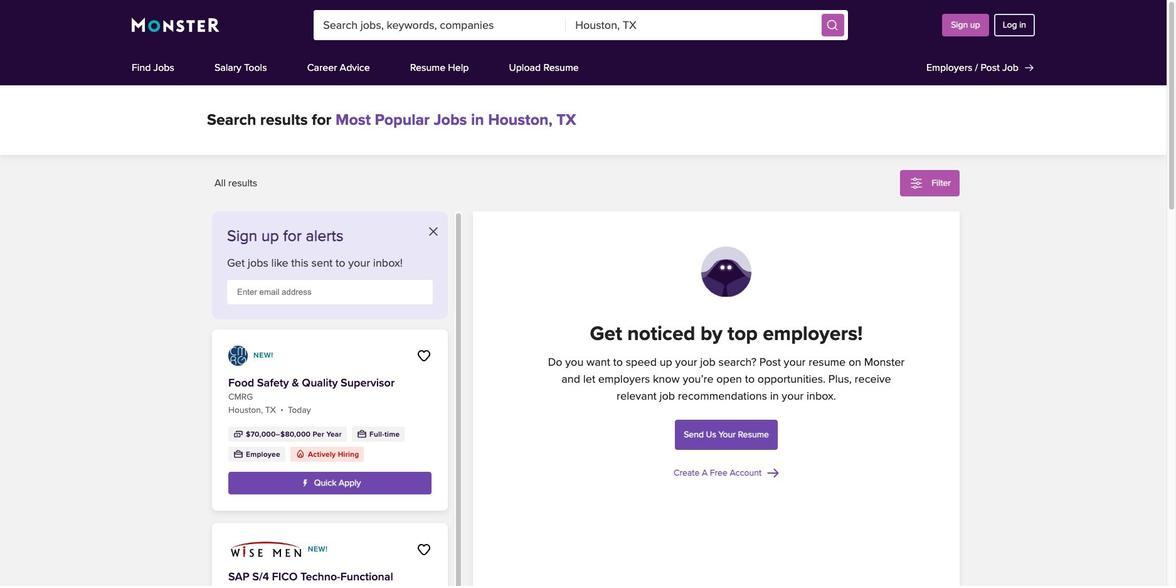 Task type: locate. For each thing, give the bounding box(es) containing it.
sap s/4 fico techno-functional consultant - houston, tx - hybrid - contract to hire at wise men consultants element
[[212, 523, 448, 586], [228, 570, 432, 586]]

search image
[[827, 19, 839, 31]]

email address email field
[[227, 280, 433, 304]]

save this job image
[[417, 542, 432, 557]]

food safety & quality supervisor at cmrg element
[[212, 330, 448, 511]]

Search jobs, keywords, companies search field
[[314, 10, 566, 40]]



Task type: vqa. For each thing, say whether or not it's contained in the screenshot.
Wise Men Consultants logo's the save this job icon
yes



Task type: describe. For each thing, give the bounding box(es) containing it.
monster image
[[132, 18, 220, 33]]

close image
[[429, 227, 438, 236]]

filter image
[[910, 176, 925, 191]]

wise men consultants logo image
[[228, 540, 303, 560]]

save this job image
[[417, 348, 432, 363]]

filter image
[[910, 176, 925, 191]]

Enter location or "remote" search field
[[566, 10, 819, 40]]

cmrg logo image
[[228, 346, 248, 366]]



